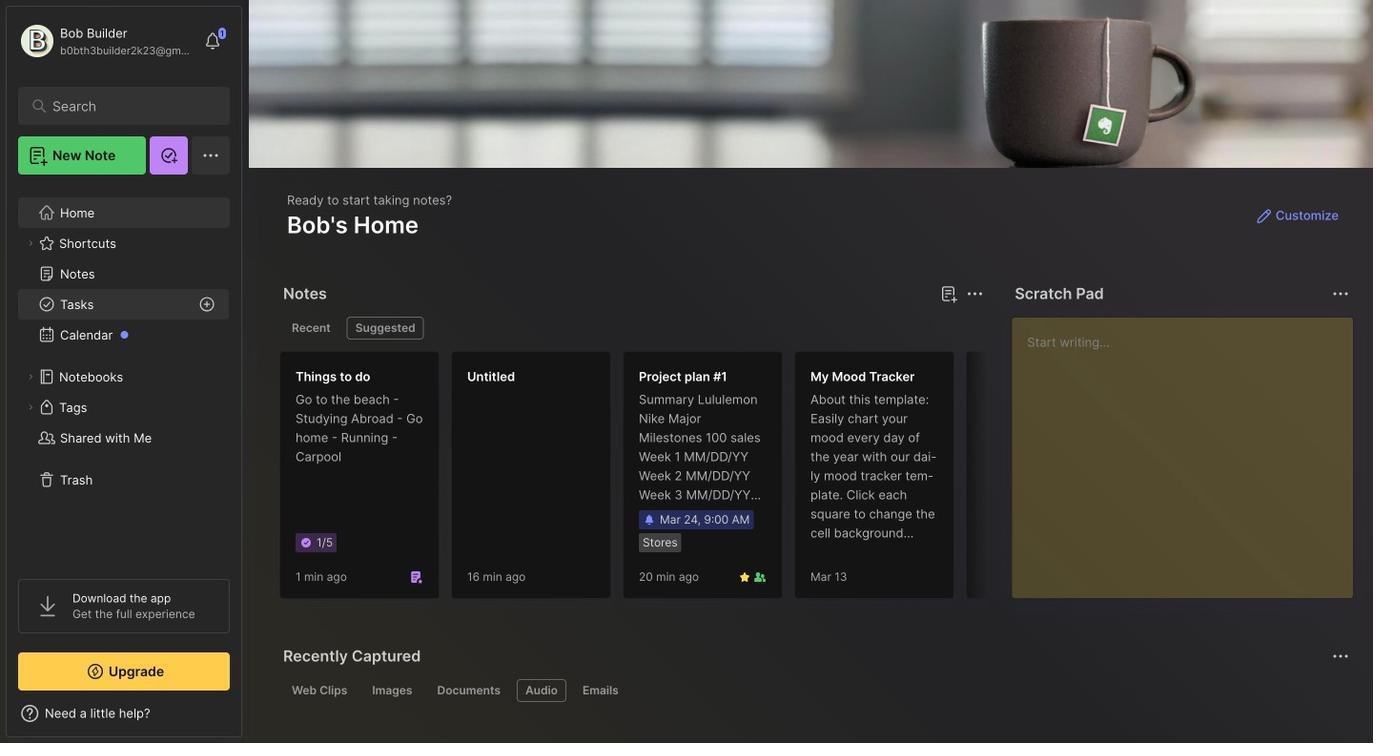 Task type: locate. For each thing, give the bounding box(es) containing it.
1 tab list from the top
[[283, 317, 981, 340]]

0 vertical spatial tab list
[[283, 317, 981, 340]]

WHAT'S NEW field
[[7, 698, 241, 729]]

more actions image
[[1330, 282, 1353, 305]]

1 horizontal spatial more actions field
[[1328, 280, 1355, 307]]

Account field
[[18, 22, 195, 60]]

2 tab list from the top
[[283, 679, 1347, 702]]

More actions field
[[962, 280, 989, 307], [1328, 280, 1355, 307]]

tree inside "main" element
[[7, 186, 241, 562]]

main element
[[0, 0, 248, 743]]

tree
[[7, 186, 241, 562]]

row group
[[279, 351, 1138, 610]]

None search field
[[52, 94, 205, 117]]

Start writing… text field
[[1028, 318, 1353, 583]]

2 more actions field from the left
[[1328, 280, 1355, 307]]

expand notebooks image
[[25, 371, 36, 383]]

more actions image
[[964, 282, 987, 305]]

1 vertical spatial tab list
[[283, 679, 1347, 702]]

tab list
[[283, 317, 981, 340], [283, 679, 1347, 702]]

0 horizontal spatial more actions field
[[962, 280, 989, 307]]

tab
[[283, 317, 339, 340], [347, 317, 424, 340], [283, 679, 356, 702], [364, 679, 421, 702], [429, 679, 509, 702], [517, 679, 567, 702], [574, 679, 627, 702]]



Task type: vqa. For each thing, say whether or not it's contained in the screenshot.
Dropdown List MENU
no



Task type: describe. For each thing, give the bounding box(es) containing it.
expand tags image
[[25, 402, 36, 413]]

none search field inside "main" element
[[52, 94, 205, 117]]

1 more actions field from the left
[[962, 280, 989, 307]]

Search text field
[[52, 97, 205, 115]]

click to collapse image
[[241, 708, 255, 731]]



